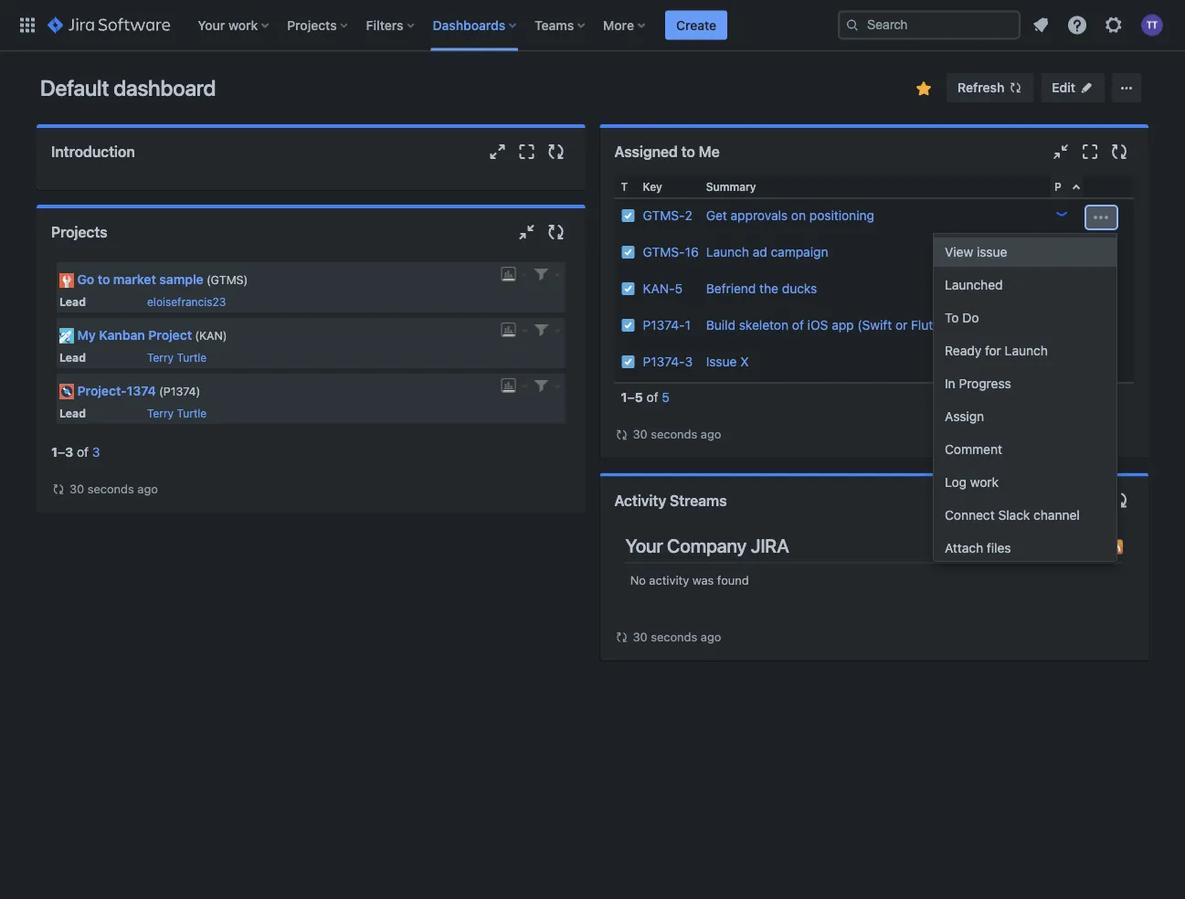 Task type: vqa. For each thing, say whether or not it's contained in the screenshot.
Project's Terry
yes



Task type: describe. For each thing, give the bounding box(es) containing it.
task image for kan-5
[[621, 282, 636, 296]]

connect
[[945, 508, 995, 523]]

2 horizontal spatial 1
[[685, 318, 691, 333]]

assigned to me region
[[615, 175, 1134, 444]]

comment link
[[934, 435, 1117, 464]]

maximize introduction image
[[516, 141, 538, 163]]

my
[[77, 327, 96, 342]]

project-1374 (p1374)
[[77, 383, 200, 398]]

me
[[699, 143, 720, 160]]

your work button
[[192, 11, 276, 40]]

3 link
[[92, 444, 100, 459]]

your profile and settings image
[[1142, 14, 1164, 36]]

to for me
[[681, 143, 695, 160]]

connect slack channel link
[[934, 501, 1117, 530]]

(gtms)
[[206, 273, 248, 286]]

befriend
[[706, 281, 756, 296]]

task image for p1374-1
[[621, 318, 636, 333]]

p1374-1
[[643, 318, 691, 333]]

notifications image
[[1030, 14, 1052, 36]]

gtms-2
[[643, 208, 693, 223]]

5 link
[[662, 390, 670, 405]]

work for log work
[[970, 475, 999, 490]]

30 seconds ago for assigned to me
[[633, 427, 722, 441]]

(p1374)
[[159, 384, 200, 397]]

1374
[[127, 383, 156, 398]]

(swift
[[858, 318, 892, 333]]

summary
[[706, 180, 756, 193]]

refresh assigned to me image
[[1109, 141, 1131, 163]]

more dashboard actions image
[[1116, 77, 1138, 99]]

ago for projects
[[137, 482, 158, 496]]

p
[[1055, 180, 1062, 193]]

get approvals on positioning link
[[706, 208, 875, 223]]

launched link
[[934, 271, 1117, 300]]

build skeleton of ios app (swift or flutter) link
[[706, 318, 955, 333]]

company
[[667, 535, 747, 557]]

project
[[148, 327, 192, 342]]

assigned to me
[[615, 143, 720, 160]]

get approvals on positioning
[[706, 208, 875, 223]]

no activity was found
[[630, 573, 749, 587]]

positioning
[[810, 208, 875, 223]]

gtms- for 2
[[643, 208, 685, 223]]

1 horizontal spatial 3
[[92, 444, 100, 459]]

log
[[945, 475, 967, 490]]

log work link
[[934, 468, 1117, 497]]

turtle for (p1374)
[[177, 407, 207, 420]]

activity streams region
[[615, 524, 1134, 646]]

task image for p1374-3
[[621, 355, 636, 369]]

gtms-2 link
[[643, 208, 693, 223]]

on
[[791, 208, 806, 223]]

2 horizontal spatial 5
[[675, 281, 683, 296]]

edit
[[1052, 80, 1076, 95]]

ago for assigned to me
[[701, 427, 722, 441]]

projects region
[[51, 256, 571, 498]]

seconds for assigned to me
[[651, 427, 698, 441]]

3 inside assigned to me region
[[685, 354, 693, 369]]

terry turtle link for project
[[147, 351, 207, 364]]

no
[[630, 573, 646, 587]]

eloisefrancis23 link
[[147, 295, 226, 308]]

1 for 5
[[621, 390, 627, 405]]

kan-5
[[643, 281, 683, 296]]

launch for 16
[[706, 244, 749, 260]]

key
[[643, 180, 662, 193]]

low image
[[1055, 207, 1069, 221]]

my kanban project (kan)
[[77, 327, 227, 342]]

the
[[760, 281, 779, 296]]

connect slack channel
[[945, 508, 1080, 523]]

gtms-16 launch ad campaign
[[643, 244, 829, 260]]

kan-5 link
[[643, 281, 683, 296]]

projects inside popup button
[[287, 17, 337, 32]]

of for 1 – 5 of 5
[[647, 390, 659, 405]]

Search field
[[838, 11, 1021, 40]]

issue x link
[[706, 354, 749, 369]]

issue
[[977, 244, 1008, 260]]

streams
[[670, 492, 727, 509]]

project-
[[77, 383, 127, 398]]

slack
[[999, 508, 1030, 523]]

star default dashboard image
[[913, 78, 935, 100]]

activity streams
[[615, 492, 727, 509]]

p1374-3
[[643, 354, 693, 369]]

ios
[[808, 318, 828, 333]]

1 – 3 of 3
[[51, 444, 100, 459]]

approvals
[[731, 208, 788, 223]]

0 horizontal spatial 5
[[635, 390, 643, 405]]

do
[[963, 310, 979, 325]]

market
[[113, 271, 156, 287]]

your company jira
[[626, 535, 789, 557]]

default
[[40, 75, 109, 101]]

expand introduction image
[[487, 141, 509, 163]]

introduction
[[51, 143, 135, 160]]

befriend the ducks
[[706, 281, 817, 296]]

refresh image
[[1008, 80, 1023, 95]]

an arrow curved in a circular way on the button that refreshes the dashboard image
[[51, 482, 66, 497]]

teams
[[535, 17, 574, 32]]

launched
[[945, 277, 1003, 292]]

launch for for
[[1005, 343, 1048, 358]]

banner containing your work
[[0, 0, 1185, 51]]

ready for launch link
[[934, 336, 1117, 366]]

flutter)
[[911, 318, 955, 333]]

lead for my kanban project
[[59, 351, 86, 364]]

gtms- for 16
[[643, 244, 685, 260]]

teams button
[[529, 11, 592, 40]]

30 seconds ago for projects
[[69, 482, 158, 496]]

view issue link
[[934, 238, 1117, 267]]

attach
[[945, 541, 984, 556]]

low image
[[1055, 243, 1069, 258]]

campaign
[[771, 244, 829, 260]]

ad
[[753, 244, 768, 260]]



Task type: locate. For each thing, give the bounding box(es) containing it.
terry turtle link down (p1374)
[[147, 407, 207, 420]]

terry turtle link
[[147, 351, 207, 364], [147, 407, 207, 420]]

seconds down 3 link
[[88, 482, 134, 496]]

assigned
[[615, 143, 678, 160]]

2 vertical spatial of
[[77, 444, 89, 459]]

1 vertical spatial terry
[[147, 407, 174, 420]]

more
[[603, 17, 634, 32]]

3 task image from the top
[[621, 355, 636, 369]]

30 seconds ago for activity streams
[[633, 630, 722, 643]]

terry
[[147, 351, 174, 364], [147, 407, 174, 420]]

was
[[693, 573, 714, 587]]

1 vertical spatial launch
[[1005, 343, 1048, 358]]

2 vertical spatial seconds
[[651, 630, 698, 643]]

terry turtle for project
[[147, 351, 207, 364]]

1 task image from the top
[[621, 208, 636, 223]]

ago
[[701, 427, 722, 441], [137, 482, 158, 496], [701, 630, 722, 643]]

issue
[[706, 354, 737, 369]]

1 horizontal spatial 1
[[621, 390, 627, 405]]

ago for activity streams
[[701, 630, 722, 643]]

launch left the ad
[[706, 244, 749, 260]]

terry turtle link for (p1374)
[[147, 407, 207, 420]]

0 horizontal spatial projects
[[51, 223, 107, 241]]

medium image
[[1055, 353, 1069, 367]]

2
[[685, 208, 693, 223]]

p1374- for 3
[[643, 354, 685, 369]]

lead down go
[[59, 295, 86, 308]]

lead down project-
[[59, 407, 86, 420]]

of left 3 link
[[77, 444, 89, 459]]

2 vertical spatial task image
[[621, 355, 636, 369]]

30 seconds ago
[[633, 427, 722, 441], [69, 482, 158, 496], [633, 630, 722, 643]]

0 horizontal spatial of
[[77, 444, 89, 459]]

lead for project-1374
[[59, 407, 86, 420]]

1 vertical spatial projects
[[51, 223, 107, 241]]

x
[[741, 354, 749, 369]]

30 inside projects region
[[69, 482, 84, 496]]

to
[[681, 143, 695, 160], [98, 271, 110, 287]]

your up dashboard
[[198, 17, 225, 32]]

2 an arrow curved in a circular way on the button that refreshes the dashboard image from the top
[[615, 630, 629, 645]]

1 terry from the top
[[147, 351, 174, 364]]

1 vertical spatial –
[[58, 444, 65, 459]]

terry down (p1374)
[[147, 407, 174, 420]]

turtle down (kan)
[[177, 351, 207, 364]]

0 vertical spatial lead
[[59, 295, 86, 308]]

of inside projects region
[[77, 444, 89, 459]]

30 seconds ago down activity
[[633, 630, 722, 643]]

5
[[675, 281, 683, 296], [635, 390, 643, 405], [662, 390, 670, 405]]

view issue
[[945, 244, 1008, 260]]

ago up "streams"
[[701, 427, 722, 441]]

1 vertical spatial 30
[[69, 482, 84, 496]]

create
[[676, 17, 717, 32]]

help image
[[1067, 14, 1089, 36]]

task image for gtms-2
[[621, 208, 636, 223]]

30 seconds ago down 5 link
[[633, 427, 722, 441]]

30 inside the activity streams "region"
[[633, 630, 648, 643]]

go
[[77, 271, 94, 287]]

1 inside projects region
[[51, 444, 58, 459]]

30 inside assigned to me region
[[633, 427, 648, 441]]

ago inside assigned to me region
[[701, 427, 722, 441]]

activity
[[615, 492, 666, 509]]

minimize activity streams image
[[1050, 490, 1072, 511]]

task image down t on the right top
[[621, 208, 636, 223]]

in progress link
[[934, 369, 1117, 399]]

0 vertical spatial terry turtle
[[147, 351, 207, 364]]

1 gtms- from the top
[[643, 208, 685, 223]]

terry turtle down project
[[147, 351, 207, 364]]

more button
[[598, 11, 653, 40]]

0 horizontal spatial your
[[198, 17, 225, 32]]

0 vertical spatial task image
[[621, 245, 636, 260]]

0 horizontal spatial 3
[[65, 444, 73, 459]]

2 p1374- from the top
[[643, 354, 685, 369]]

0 vertical spatial projects
[[287, 17, 337, 32]]

0 horizontal spatial to
[[98, 271, 110, 287]]

work inside your work dropdown button
[[228, 17, 258, 32]]

gtms-
[[643, 208, 685, 223], [643, 244, 685, 260]]

ago inside the activity streams "region"
[[701, 630, 722, 643]]

p1374-3 link
[[643, 354, 693, 369]]

30 down no
[[633, 630, 648, 643]]

task image for gtms-16
[[621, 245, 636, 260]]

projects left filters on the left top of the page
[[287, 17, 337, 32]]

launch
[[706, 244, 749, 260], [1005, 343, 1048, 358]]

1 vertical spatial task image
[[621, 282, 636, 296]]

0 vertical spatial 30
[[633, 427, 648, 441]]

turtle for project
[[177, 351, 207, 364]]

create button
[[665, 11, 728, 40]]

an arrow curved in a circular way on the button that refreshes the dashboard image for activity
[[615, 630, 629, 645]]

1 p1374- from the top
[[643, 318, 685, 333]]

0 vertical spatial terry turtle link
[[147, 351, 207, 364]]

ducks
[[782, 281, 817, 296]]

p1374- for 1
[[643, 318, 685, 333]]

– left 5 link
[[627, 390, 635, 405]]

edit icon image
[[1079, 80, 1094, 95]]

1 an arrow curved in a circular way on the button that refreshes the dashboard image from the top
[[615, 428, 629, 442]]

launch ad campaign link
[[706, 244, 829, 260]]

to inside projects region
[[98, 271, 110, 287]]

refresh
[[958, 80, 1005, 95]]

3
[[685, 354, 693, 369], [65, 444, 73, 459], [92, 444, 100, 459]]

seconds
[[651, 427, 698, 441], [88, 482, 134, 496], [651, 630, 698, 643]]

2 horizontal spatial of
[[792, 318, 804, 333]]

5 down p1374-3
[[662, 390, 670, 405]]

2 horizontal spatial 3
[[685, 354, 693, 369]]

lead
[[59, 295, 86, 308], [59, 351, 86, 364], [59, 407, 86, 420]]

jira
[[751, 535, 789, 557]]

lead for go to market sample
[[59, 295, 86, 308]]

1 vertical spatial your
[[626, 535, 663, 557]]

my kanban project link
[[77, 327, 192, 342]]

work left the projects popup button
[[228, 17, 258, 32]]

to right go
[[98, 271, 110, 287]]

0 vertical spatial task image
[[621, 208, 636, 223]]

terry down 'my kanban project (kan)'
[[147, 351, 174, 364]]

task image
[[621, 245, 636, 260], [621, 282, 636, 296], [621, 355, 636, 369]]

task image left kan-
[[621, 282, 636, 296]]

2 task image from the top
[[621, 318, 636, 333]]

launch down to do link
[[1005, 343, 1048, 358]]

appswitcher icon image
[[16, 14, 38, 36]]

0 horizontal spatial 1
[[51, 444, 58, 459]]

ready for launch
[[945, 343, 1048, 358]]

seconds inside the activity streams "region"
[[651, 630, 698, 643]]

2 terry from the top
[[147, 407, 174, 420]]

1 terry turtle from the top
[[147, 351, 207, 364]]

1 – 5 of 5
[[621, 390, 670, 405]]

activity
[[649, 573, 689, 587]]

or
[[896, 318, 908, 333]]

0 vertical spatial ago
[[701, 427, 722, 441]]

2 terry turtle from the top
[[147, 407, 207, 420]]

refresh projects image
[[545, 221, 567, 243]]

banner
[[0, 0, 1185, 51]]

primary element
[[11, 0, 838, 51]]

lead down my
[[59, 351, 86, 364]]

sample
[[159, 271, 204, 287]]

1 horizontal spatial projects
[[287, 17, 337, 32]]

of left ios
[[792, 318, 804, 333]]

1 turtle from the top
[[177, 351, 207, 364]]

build
[[706, 318, 736, 333]]

1 vertical spatial 30 seconds ago
[[69, 482, 158, 496]]

0 vertical spatial your
[[198, 17, 225, 32]]

search image
[[845, 18, 860, 32]]

1 vertical spatial to
[[98, 271, 110, 287]]

1 vertical spatial turtle
[[177, 407, 207, 420]]

terry turtle for (p1374)
[[147, 407, 207, 420]]

2 vertical spatial ago
[[701, 630, 722, 643]]

1 vertical spatial of
[[647, 390, 659, 405]]

1 vertical spatial gtms-
[[643, 244, 685, 260]]

1 vertical spatial work
[[970, 475, 999, 490]]

an arrow curved in a circular way on the button that refreshes the dashboard image inside the activity streams "region"
[[615, 630, 629, 645]]

log work
[[945, 475, 999, 490]]

0 vertical spatial work
[[228, 17, 258, 32]]

your for your company jira
[[626, 535, 663, 557]]

comment
[[945, 442, 1003, 457]]

seconds down activity
[[651, 630, 698, 643]]

1 horizontal spatial of
[[647, 390, 659, 405]]

30 for activity streams
[[633, 630, 648, 643]]

seconds inside assigned to me region
[[651, 427, 698, 441]]

app
[[832, 318, 854, 333]]

your inside dropdown button
[[198, 17, 225, 32]]

turtle down (p1374)
[[177, 407, 207, 420]]

to for market
[[98, 271, 110, 287]]

your for your work
[[198, 17, 225, 32]]

1 task image from the top
[[621, 245, 636, 260]]

refresh activity streams image
[[1109, 490, 1131, 511]]

seconds inside projects region
[[88, 482, 134, 496]]

gtms- down key
[[643, 208, 685, 223]]

2 vertical spatial lead
[[59, 407, 86, 420]]

1 vertical spatial seconds
[[88, 482, 134, 496]]

– inside projects region
[[58, 444, 65, 459]]

5 left 5 link
[[635, 390, 643, 405]]

0 vertical spatial terry
[[147, 351, 174, 364]]

get
[[706, 208, 727, 223]]

in
[[945, 376, 956, 391]]

2 task image from the top
[[621, 282, 636, 296]]

of left 5 link
[[647, 390, 659, 405]]

terry turtle down (p1374)
[[147, 407, 207, 420]]

0 vertical spatial to
[[681, 143, 695, 160]]

task image up 1 – 5 of 5
[[621, 355, 636, 369]]

terry turtle link down project
[[147, 351, 207, 364]]

– for 3
[[58, 444, 65, 459]]

ago inside projects region
[[137, 482, 158, 496]]

0 vertical spatial launch
[[706, 244, 749, 260]]

to do
[[945, 310, 979, 325]]

seconds for projects
[[88, 482, 134, 496]]

minimize projects image
[[516, 221, 538, 243]]

p1374- down kan-5
[[643, 318, 685, 333]]

issue x
[[706, 354, 749, 369]]

your up no
[[626, 535, 663, 557]]

task image left gtms-16 link
[[621, 245, 636, 260]]

dashboards
[[433, 17, 506, 32]]

1 up an arrow curved in a circular way on the button that refreshes the dashboard icon at the left
[[51, 444, 58, 459]]

assign link
[[934, 402, 1117, 431]]

ago down was
[[701, 630, 722, 643]]

of for 1 – 3 of 3
[[77, 444, 89, 459]]

0 vertical spatial 30 seconds ago
[[633, 427, 722, 441]]

1 vertical spatial p1374-
[[643, 354, 685, 369]]

assign
[[945, 409, 985, 424]]

projects
[[287, 17, 337, 32], [51, 223, 107, 241]]

1 horizontal spatial your
[[626, 535, 663, 557]]

work inside log work link
[[970, 475, 999, 490]]

1 vertical spatial task image
[[621, 318, 636, 333]]

1 vertical spatial terry turtle link
[[147, 407, 207, 420]]

2 gtms- from the top
[[643, 244, 685, 260]]

jira software image
[[48, 14, 170, 36], [48, 14, 170, 36]]

kan-
[[643, 281, 675, 296]]

1 for 3
[[51, 444, 58, 459]]

3 left 3 link
[[65, 444, 73, 459]]

0 horizontal spatial work
[[228, 17, 258, 32]]

projects up go
[[51, 223, 107, 241]]

your
[[198, 17, 225, 32], [626, 535, 663, 557]]

0 vertical spatial turtle
[[177, 351, 207, 364]]

0 horizontal spatial –
[[58, 444, 65, 459]]

– inside assigned to me region
[[627, 390, 635, 405]]

your work
[[198, 17, 258, 32]]

project-1374 link
[[77, 383, 156, 398]]

3 left issue
[[685, 354, 693, 369]]

to do link
[[934, 303, 1117, 333]]

for
[[985, 343, 1002, 358]]

0 vertical spatial an arrow curved in a circular way on the button that refreshes the dashboard image
[[615, 428, 629, 442]]

2 turtle from the top
[[177, 407, 207, 420]]

0 vertical spatial of
[[792, 318, 804, 333]]

an arrow curved in a circular way on the button that refreshes the dashboard image for assigned
[[615, 428, 629, 442]]

1 vertical spatial lead
[[59, 351, 86, 364]]

1 horizontal spatial 5
[[662, 390, 670, 405]]

maximize assigned to me image
[[1079, 141, 1101, 163]]

30 down 1 – 5 of 5
[[633, 427, 648, 441]]

edit link
[[1041, 73, 1105, 102]]

30 seconds ago inside assigned to me region
[[633, 427, 722, 441]]

3 lead from the top
[[59, 407, 86, 420]]

settings image
[[1103, 14, 1125, 36]]

refresh introduction image
[[545, 141, 567, 163]]

seconds down 5 link
[[651, 427, 698, 441]]

filters
[[366, 17, 404, 32]]

2 vertical spatial 30
[[633, 630, 648, 643]]

–
[[627, 390, 635, 405], [58, 444, 65, 459]]

seconds for activity streams
[[651, 630, 698, 643]]

1 left "build"
[[685, 318, 691, 333]]

filters button
[[361, 11, 422, 40]]

gtms- up kan-5
[[643, 244, 685, 260]]

– for 5
[[627, 390, 635, 405]]

work right the log
[[970, 475, 999, 490]]

task image left p1374-1
[[621, 318, 636, 333]]

1 terry turtle link from the top
[[147, 351, 207, 364]]

1 horizontal spatial to
[[681, 143, 695, 160]]

befriend the ducks link
[[706, 281, 817, 296]]

1 horizontal spatial work
[[970, 475, 999, 490]]

terry for project
[[147, 351, 174, 364]]

go to market sample link
[[77, 271, 204, 287]]

30 for projects
[[69, 482, 84, 496]]

task image
[[621, 208, 636, 223], [621, 318, 636, 333]]

2 vertical spatial 1
[[51, 444, 58, 459]]

terry for (p1374)
[[147, 407, 174, 420]]

1 left 5 link
[[621, 390, 627, 405]]

to
[[945, 310, 959, 325]]

1 horizontal spatial –
[[627, 390, 635, 405]]

0 vertical spatial 1
[[685, 318, 691, 333]]

30 seconds ago inside projects region
[[69, 482, 158, 496]]

channel
[[1034, 508, 1080, 523]]

30 seconds ago down 3 link
[[69, 482, 158, 496]]

1 lead from the top
[[59, 295, 86, 308]]

view
[[945, 244, 974, 260]]

launch inside assigned to me region
[[706, 244, 749, 260]]

1 vertical spatial an arrow curved in a circular way on the button that refreshes the dashboard image
[[615, 630, 629, 645]]

1 vertical spatial ago
[[137, 482, 158, 496]]

1 vertical spatial 1
[[621, 390, 627, 405]]

ago right an arrow curved in a circular way on the button that refreshes the dashboard icon at the left
[[137, 482, 158, 496]]

2 terry turtle link from the top
[[147, 407, 207, 420]]

0 vertical spatial p1374-
[[643, 318, 685, 333]]

1 vertical spatial terry turtle
[[147, 407, 207, 420]]

0 vertical spatial gtms-
[[643, 208, 685, 223]]

your inside the activity streams "region"
[[626, 535, 663, 557]]

30 for assigned to me
[[633, 427, 648, 441]]

1 horizontal spatial launch
[[1005, 343, 1048, 358]]

2 lead from the top
[[59, 351, 86, 364]]

terry turtle
[[147, 351, 207, 364], [147, 407, 207, 420]]

30 right an arrow curved in a circular way on the button that refreshes the dashboard icon at the left
[[69, 482, 84, 496]]

minimize assigned to me image
[[1050, 141, 1072, 163]]

skeleton
[[739, 318, 789, 333]]

work
[[228, 17, 258, 32], [970, 475, 999, 490]]

maximize activity streams image
[[1079, 490, 1101, 511]]

in progress
[[945, 376, 1012, 391]]

p1374- up 5 link
[[643, 354, 685, 369]]

an arrow curved in a circular way on the button that refreshes the dashboard image
[[615, 428, 629, 442], [615, 630, 629, 645]]

3 down project-
[[92, 444, 100, 459]]

– left 3 link
[[58, 444, 65, 459]]

work for your work
[[228, 17, 258, 32]]

30 seconds ago inside the activity streams "region"
[[633, 630, 722, 643]]

0 horizontal spatial launch
[[706, 244, 749, 260]]

t
[[621, 180, 628, 193]]

0 vertical spatial seconds
[[651, 427, 698, 441]]

p1374-1 link
[[643, 318, 691, 333]]

2 vertical spatial 30 seconds ago
[[633, 630, 722, 643]]

ready
[[945, 343, 982, 358]]

(kan)
[[195, 328, 227, 342]]

default dashboard
[[40, 75, 216, 101]]

0 vertical spatial –
[[627, 390, 635, 405]]

to left me
[[681, 143, 695, 160]]

5 down gtms-16 link
[[675, 281, 683, 296]]



